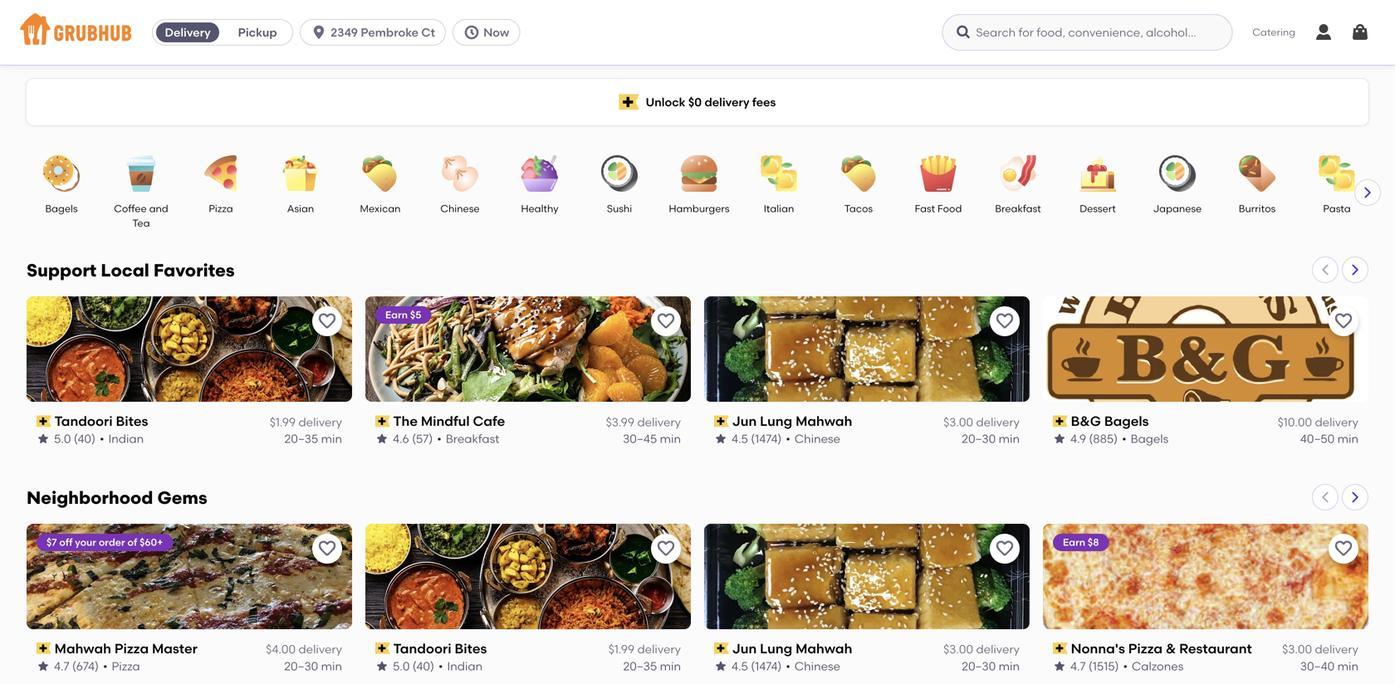 Task type: locate. For each thing, give the bounding box(es) containing it.
20–30
[[962, 432, 996, 446], [284, 660, 318, 674], [962, 660, 996, 674]]

svg image for now
[[464, 24, 480, 41]]

4.7 left (674) on the bottom of the page
[[54, 660, 69, 674]]

min
[[321, 432, 342, 446], [660, 432, 681, 446], [999, 432, 1020, 446], [1338, 432, 1359, 446], [321, 660, 342, 674], [660, 660, 681, 674], [999, 660, 1020, 674], [1338, 660, 1359, 674]]

1 vertical spatial caret left icon image
[[1319, 491, 1333, 504]]

$10.00
[[1278, 415, 1313, 429]]

jun lung mahwah  logo image for support local favorites
[[704, 297, 1030, 402]]

caret left icon image for support local favorites
[[1319, 263, 1333, 277]]

pizza
[[209, 203, 233, 215], [115, 641, 149, 657], [1129, 641, 1163, 657], [112, 660, 140, 674]]

0 vertical spatial jun lung mahwah
[[732, 413, 853, 429]]

chinese image
[[431, 155, 489, 192]]

mahwah
[[796, 413, 853, 429], [55, 641, 111, 657], [796, 641, 853, 657]]

1 4.5 (1474) from the top
[[732, 432, 782, 446]]

1 (1474) from the top
[[751, 432, 782, 446]]

1 vertical spatial jun lung mahwah
[[732, 641, 853, 657]]

0 vertical spatial • chinese
[[786, 432, 841, 446]]

earn left $8
[[1063, 537, 1086, 549]]

jun lung mahwah
[[732, 413, 853, 429], [732, 641, 853, 657]]

1 vertical spatial indian
[[447, 660, 483, 674]]

caret left icon image
[[1319, 263, 1333, 277], [1319, 491, 1333, 504]]

0 vertical spatial tandoori
[[55, 413, 113, 429]]

nonna's pizza & restaurant
[[1071, 641, 1253, 657]]

0 vertical spatial earn
[[385, 309, 408, 321]]

4.7 left (1515)
[[1071, 660, 1086, 674]]

italian image
[[750, 155, 808, 192]]

1 horizontal spatial 20–35
[[623, 660, 657, 674]]

2 horizontal spatial svg image
[[1314, 22, 1334, 42]]

(885)
[[1089, 432, 1118, 446]]

4.6
[[393, 432, 409, 446]]

dessert image
[[1069, 155, 1127, 192]]

0 horizontal spatial breakfast
[[446, 432, 500, 446]]

0 vertical spatial indian
[[108, 432, 144, 446]]

0 vertical spatial 5.0 (40)
[[54, 432, 96, 446]]

chinese for support local favorites
[[795, 432, 841, 446]]

1 vertical spatial 5.0
[[393, 660, 410, 674]]

• for tandoori bites logo to the right
[[439, 660, 443, 674]]

0 horizontal spatial 20–35
[[284, 432, 318, 446]]

5.0
[[54, 432, 71, 446], [393, 660, 410, 674]]

0 horizontal spatial 4.7
[[54, 660, 69, 674]]

svg image right catering button
[[1314, 22, 1334, 42]]

the mindful cafe logo image
[[366, 297, 691, 402]]

lung
[[760, 413, 793, 429], [760, 641, 793, 657]]

4.7 (1515)
[[1071, 660, 1119, 674]]

2 jun lung mahwah from the top
[[732, 641, 853, 657]]

caret left icon image down 40–50 min
[[1319, 491, 1333, 504]]

pickup
[[238, 25, 277, 39]]

20–35
[[284, 432, 318, 446], [623, 660, 657, 674]]

0 vertical spatial jun lung mahwah  logo image
[[704, 297, 1030, 402]]

0 horizontal spatial tandoori bites logo image
[[27, 297, 352, 402]]

1 4.7 from the left
[[54, 660, 69, 674]]

1 vertical spatial bites
[[455, 641, 487, 657]]

1 vertical spatial tandoori bites logo image
[[366, 524, 691, 630]]

Search for food, convenience, alcohol... search field
[[942, 14, 1233, 51]]

2 vertical spatial chinese
[[795, 660, 841, 674]]

delivery for tandoori bites logo to the top
[[299, 415, 342, 429]]

• for jun lung mahwah  logo corresponding to support local favorites
[[786, 432, 791, 446]]

$7 off your order of $60+
[[47, 537, 163, 549]]

1 caret left icon image from the top
[[1319, 263, 1333, 277]]

1 4.5 from the top
[[732, 432, 748, 446]]

svg image left now
[[464, 24, 480, 41]]

bagels down bagels image
[[45, 203, 78, 215]]

1 vertical spatial bagels
[[1105, 413, 1149, 429]]

min for nonna's pizza & restaurant logo
[[1338, 660, 1359, 674]]

• pizza
[[103, 660, 140, 674]]

neighborhood
[[27, 488, 153, 509]]

pizza down pizza image
[[209, 203, 233, 215]]

coffee and tea image
[[112, 155, 170, 192]]

1 horizontal spatial (40)
[[413, 660, 434, 674]]

1 vertical spatial (1474)
[[751, 660, 782, 674]]

2 caret left icon image from the top
[[1319, 491, 1333, 504]]

fast food
[[915, 203, 962, 215]]

1 horizontal spatial indian
[[447, 660, 483, 674]]

1 vertical spatial jun lung mahwah  logo image
[[704, 524, 1030, 630]]

20–30 min
[[962, 432, 1020, 446], [284, 660, 342, 674], [962, 660, 1020, 674]]

breakfast image
[[989, 155, 1048, 192]]

1 horizontal spatial bites
[[455, 641, 487, 657]]

1 horizontal spatial $1.99 delivery
[[609, 643, 681, 657]]

delivery for nonna's pizza & restaurant logo
[[1315, 643, 1359, 657]]

min for "mahwah pizza master logo" on the bottom of the page
[[321, 660, 342, 674]]

• for "mahwah pizza master logo" on the bottom of the page
[[103, 660, 108, 674]]

40–50 min
[[1301, 432, 1359, 446]]

0 horizontal spatial svg image
[[956, 24, 972, 41]]

2 vertical spatial bagels
[[1131, 432, 1169, 446]]

1 vertical spatial chinese
[[795, 432, 841, 446]]

caret right icon image for neighborhood gems
[[1349, 491, 1362, 504]]

japanese image
[[1149, 155, 1207, 192]]

pizza for mahwah pizza master
[[115, 641, 149, 657]]

0 vertical spatial 5.0
[[54, 432, 71, 446]]

svg image inside 2349 pembroke ct button
[[311, 24, 327, 41]]

5.0 (40)
[[54, 432, 96, 446], [393, 660, 434, 674]]

1 vertical spatial • indian
[[439, 660, 483, 674]]

• for neighborhood gems jun lung mahwah  logo
[[786, 660, 791, 674]]

2 • chinese from the top
[[786, 660, 841, 674]]

hamburgers image
[[670, 155, 729, 192]]

0 vertical spatial breakfast
[[995, 203, 1041, 215]]

1 vertical spatial lung
[[760, 641, 793, 657]]

save this restaurant image
[[317, 312, 337, 331], [317, 539, 337, 559], [656, 539, 676, 559], [995, 539, 1015, 559]]

1 horizontal spatial tandoori
[[394, 641, 452, 657]]

$3.99
[[606, 415, 635, 429]]

0 vertical spatial tandoori bites
[[55, 413, 148, 429]]

bagels up • bagels
[[1105, 413, 1149, 429]]

earn left the $5 on the top left
[[385, 309, 408, 321]]

2 jun from the top
[[732, 641, 757, 657]]

tandoori
[[55, 413, 113, 429], [394, 641, 452, 657]]

jun for support local favorites
[[732, 413, 757, 429]]

1 vertical spatial breakfast
[[446, 432, 500, 446]]

bagels down b&g bagels
[[1131, 432, 1169, 446]]

2 vertical spatial caret right icon image
[[1349, 491, 1362, 504]]

$3.00 for neighborhood gems
[[944, 643, 974, 657]]

main navigation navigation
[[0, 0, 1396, 65]]

tandoori bites
[[55, 413, 148, 429], [394, 641, 487, 657]]

4.7 for nonna's pizza & restaurant
[[1071, 660, 1086, 674]]

1 vertical spatial $1.99 delivery
[[609, 643, 681, 657]]

2 (1474) from the top
[[751, 660, 782, 674]]

0 horizontal spatial earn
[[385, 309, 408, 321]]

jun
[[732, 413, 757, 429], [732, 641, 757, 657]]

min for jun lung mahwah  logo corresponding to support local favorites
[[999, 432, 1020, 446]]

star icon image
[[37, 433, 50, 446], [375, 433, 389, 446], [714, 433, 728, 446], [1053, 433, 1067, 446], [37, 660, 50, 673], [375, 660, 389, 673], [714, 660, 728, 673], [1053, 660, 1067, 673]]

1 • chinese from the top
[[786, 432, 841, 446]]

1 horizontal spatial $1.99
[[609, 643, 635, 657]]

1 jun lung mahwah  logo image from the top
[[704, 297, 1030, 402]]

jun for neighborhood gems
[[732, 641, 757, 657]]

0 vertical spatial 20–35
[[284, 432, 318, 446]]

catering
[[1253, 26, 1296, 38]]

2 4.5 from the top
[[732, 660, 748, 674]]

svg image inside now button
[[464, 24, 480, 41]]

earn
[[385, 309, 408, 321], [1063, 537, 1086, 549]]

grubhub plus flag logo image
[[619, 94, 639, 110]]

0 vertical spatial 4.5
[[732, 432, 748, 446]]

pembroke
[[361, 25, 419, 39]]

and
[[149, 203, 168, 215]]

0 vertical spatial lung
[[760, 413, 793, 429]]

(57)
[[412, 432, 433, 446]]

delivery
[[705, 95, 750, 109], [299, 415, 342, 429], [638, 415, 681, 429], [976, 415, 1020, 429], [1315, 415, 1359, 429], [299, 643, 342, 657], [638, 643, 681, 657], [976, 643, 1020, 657], [1315, 643, 1359, 657]]

$60+
[[140, 537, 163, 549]]

subscription pass image
[[37, 416, 51, 427], [375, 416, 390, 427], [375, 643, 390, 655], [1053, 643, 1068, 655]]

• chinese
[[786, 432, 841, 446], [786, 660, 841, 674]]

1 horizontal spatial tandoori bites logo image
[[366, 524, 691, 630]]

jun lung mahwah  logo image
[[704, 297, 1030, 402], [704, 524, 1030, 630]]

$5
[[410, 309, 422, 321]]

0 vertical spatial jun
[[732, 413, 757, 429]]

1 jun lung mahwah from the top
[[732, 413, 853, 429]]

breakfast
[[995, 203, 1041, 215], [446, 432, 500, 446]]

the
[[394, 413, 418, 429]]

pizza for • pizza
[[112, 660, 140, 674]]

mahwah for neighborhood gems
[[796, 641, 853, 657]]

1 vertical spatial jun
[[732, 641, 757, 657]]

1 vertical spatial (40)
[[413, 660, 434, 674]]

0 horizontal spatial bites
[[116, 413, 148, 429]]

caret left icon image down pasta
[[1319, 263, 1333, 277]]

4.7
[[54, 660, 69, 674], [1071, 660, 1086, 674]]

delivery for tandoori bites logo to the right
[[638, 643, 681, 657]]

• chinese for support local favorites
[[786, 432, 841, 446]]

$8
[[1088, 537, 1100, 549]]

off
[[59, 537, 73, 549]]

1 horizontal spatial 4.7
[[1071, 660, 1086, 674]]

svg image left 2349
[[311, 24, 327, 41]]

1 vertical spatial earn
[[1063, 537, 1086, 549]]

delivery for jun lung mahwah  logo corresponding to support local favorites
[[976, 415, 1020, 429]]

$3.99 delivery
[[606, 415, 681, 429]]

now button
[[453, 19, 527, 46]]

tandoori bites logo image
[[27, 297, 352, 402], [366, 524, 691, 630]]

30–45
[[623, 432, 657, 446]]

0 horizontal spatial • indian
[[100, 432, 144, 446]]

$4.00 delivery
[[266, 643, 342, 657]]

caret right icon image for support local favorites
[[1349, 263, 1362, 277]]

0 horizontal spatial svg image
[[311, 24, 327, 41]]

1 horizontal spatial earn
[[1063, 537, 1086, 549]]

1 horizontal spatial svg image
[[464, 24, 480, 41]]

min for the mindful cafe logo
[[660, 432, 681, 446]]

20–35 min
[[284, 432, 342, 446], [623, 660, 681, 674]]

save this restaurant image
[[656, 312, 676, 331], [995, 312, 1015, 331], [1334, 312, 1354, 331], [1334, 539, 1354, 559]]

0 vertical spatial 20–35 min
[[284, 432, 342, 446]]

0 vertical spatial • indian
[[100, 432, 144, 446]]

$3.00
[[944, 415, 974, 429], [944, 643, 974, 657], [1283, 643, 1313, 657]]

0 horizontal spatial tandoori
[[55, 413, 113, 429]]

1 vertical spatial 4.5 (1474)
[[732, 660, 782, 674]]

1 horizontal spatial breakfast
[[995, 203, 1041, 215]]

1 horizontal spatial svg image
[[1351, 22, 1371, 42]]

coffee
[[114, 203, 147, 215]]

delivery for "mahwah pizza master logo" on the bottom of the page
[[299, 643, 342, 657]]

subscription pass image
[[714, 416, 729, 427], [1053, 416, 1068, 427], [37, 643, 51, 655], [714, 643, 729, 655]]

1 vertical spatial 4.5
[[732, 660, 748, 674]]

1 horizontal spatial 5.0 (40)
[[393, 660, 434, 674]]

2 jun lung mahwah  logo image from the top
[[704, 524, 1030, 630]]

4.5
[[732, 432, 748, 446], [732, 660, 748, 674]]

order
[[99, 537, 125, 549]]

b&g
[[1071, 413, 1102, 429]]

pizza down mahwah pizza master
[[112, 660, 140, 674]]

1 lung from the top
[[760, 413, 793, 429]]

indian
[[108, 432, 144, 446], [447, 660, 483, 674]]

jun lung mahwah  logo image for neighborhood gems
[[704, 524, 1030, 630]]

unlock
[[646, 95, 686, 109]]

svg image
[[1351, 22, 1371, 42], [956, 24, 972, 41]]

(674)
[[72, 660, 99, 674]]

pizza up • calzones
[[1129, 641, 1163, 657]]

breakfast down the cafe
[[446, 432, 500, 446]]

0 vertical spatial $1.99 delivery
[[270, 415, 342, 429]]

0 horizontal spatial $1.99 delivery
[[270, 415, 342, 429]]

bites
[[116, 413, 148, 429], [455, 641, 487, 657]]

0 vertical spatial 4.5 (1474)
[[732, 432, 782, 446]]

1 vertical spatial 20–35
[[623, 660, 657, 674]]

1 vertical spatial caret right icon image
[[1349, 263, 1362, 277]]

•
[[100, 432, 104, 446], [437, 432, 442, 446], [786, 432, 791, 446], [1122, 432, 1127, 446], [103, 660, 108, 674], [439, 660, 443, 674], [786, 660, 791, 674], [1124, 660, 1128, 674]]

2 4.7 from the left
[[1071, 660, 1086, 674]]

1 horizontal spatial 5.0
[[393, 660, 410, 674]]

pizza up • pizza at the left
[[115, 641, 149, 657]]

0 horizontal spatial 20–35 min
[[284, 432, 342, 446]]

1 vertical spatial 20–35 min
[[623, 660, 681, 674]]

0 vertical spatial bagels
[[45, 203, 78, 215]]

earn $5
[[385, 309, 422, 321]]

restaurant
[[1180, 641, 1253, 657]]

1 vertical spatial tandoori
[[394, 641, 452, 657]]

caret right icon image
[[1362, 186, 1375, 199], [1349, 263, 1362, 277], [1349, 491, 1362, 504]]

• chinese for neighborhood gems
[[786, 660, 841, 674]]

2 lung from the top
[[760, 641, 793, 657]]

2 4.5 (1474) from the top
[[732, 660, 782, 674]]

5.0 for tandoori bites logo to the top
[[54, 432, 71, 446]]

0 horizontal spatial 5.0
[[54, 432, 71, 446]]

1 horizontal spatial 20–35 min
[[623, 660, 681, 674]]

0 horizontal spatial (40)
[[74, 432, 96, 446]]

• bagels
[[1122, 432, 1169, 446]]

(1474) for support local favorites
[[751, 432, 782, 446]]

1 vertical spatial • chinese
[[786, 660, 841, 674]]

1 jun from the top
[[732, 413, 757, 429]]

svg image
[[1314, 22, 1334, 42], [311, 24, 327, 41], [464, 24, 480, 41]]

breakfast down breakfast 'image'
[[995, 203, 1041, 215]]

asian image
[[272, 155, 330, 192]]

$1.99 delivery
[[270, 415, 342, 429], [609, 643, 681, 657]]

mahwah pizza master
[[55, 641, 198, 657]]

$4.00
[[266, 643, 296, 657]]

save this restaurant button
[[312, 307, 342, 336], [651, 307, 681, 336], [990, 307, 1020, 336], [1329, 307, 1359, 336], [312, 534, 342, 564], [651, 534, 681, 564], [990, 534, 1020, 564], [1329, 534, 1359, 564]]

1 vertical spatial $1.99
[[609, 643, 635, 657]]

1 vertical spatial tandoori bites
[[394, 641, 487, 657]]

mexican
[[360, 203, 401, 215]]

(1474)
[[751, 432, 782, 446], [751, 660, 782, 674]]

0 horizontal spatial indian
[[108, 432, 144, 446]]

bagels for b&g
[[1105, 413, 1149, 429]]

chinese for neighborhood gems
[[795, 660, 841, 674]]

0 vertical spatial (1474)
[[751, 432, 782, 446]]

0 vertical spatial $1.99
[[270, 415, 296, 429]]

0 vertical spatial caret left icon image
[[1319, 263, 1333, 277]]

$3.00 delivery
[[944, 415, 1020, 429], [944, 643, 1020, 657], [1283, 643, 1359, 657]]

5.0 for tandoori bites logo to the right
[[393, 660, 410, 674]]



Task type: describe. For each thing, give the bounding box(es) containing it.
delivery for b&g bagels logo
[[1315, 415, 1359, 429]]

mexican image
[[351, 155, 410, 192]]

1 horizontal spatial • indian
[[439, 660, 483, 674]]

unlock $0 delivery fees
[[646, 95, 776, 109]]

fast
[[915, 203, 936, 215]]

min for tandoori bites logo to the top
[[321, 432, 342, 446]]

pizza for nonna's pizza & restaurant
[[1129, 641, 1163, 657]]

caret left icon image for neighborhood gems
[[1319, 491, 1333, 504]]

coffee and tea
[[114, 203, 168, 229]]

0 horizontal spatial 5.0 (40)
[[54, 432, 96, 446]]

tacos image
[[830, 155, 888, 192]]

4.5 (1474) for neighborhood gems
[[732, 660, 782, 674]]

mahwah for support local favorites
[[796, 413, 853, 429]]

master
[[152, 641, 198, 657]]

italian
[[764, 203, 794, 215]]

1 vertical spatial 5.0 (40)
[[393, 660, 434, 674]]

4.7 for mahwah pizza master
[[54, 660, 69, 674]]

tea
[[132, 217, 150, 229]]

jun lung mahwah for support local favorites
[[732, 413, 853, 429]]

4.9 (885)
[[1071, 432, 1118, 446]]

support
[[27, 260, 97, 281]]

local
[[101, 260, 149, 281]]

tacos
[[845, 203, 873, 215]]

20–30 for neighborhood gems
[[962, 660, 996, 674]]

(1474) for neighborhood gems
[[751, 660, 782, 674]]

svg image for 2349 pembroke ct
[[311, 24, 327, 41]]

4.9
[[1071, 432, 1087, 446]]

0 horizontal spatial $1.99
[[270, 415, 296, 429]]

0 vertical spatial chinese
[[441, 203, 480, 215]]

delivery
[[165, 25, 211, 39]]

min for b&g bagels logo
[[1338, 432, 1359, 446]]

20–30 min for support local favorites
[[962, 432, 1020, 446]]

fast food image
[[910, 155, 968, 192]]

lung for neighborhood gems
[[760, 641, 793, 657]]

asian
[[287, 203, 314, 215]]

delivery for the mindful cafe logo
[[638, 415, 681, 429]]

nonna's pizza & restaurant logo image
[[1043, 524, 1369, 630]]

the mindful cafe
[[394, 413, 505, 429]]

delivery for neighborhood gems jun lung mahwah  logo
[[976, 643, 1020, 657]]

1 horizontal spatial tandoori bites
[[394, 641, 487, 657]]

earn $8
[[1063, 537, 1100, 549]]

30–40 min
[[1301, 660, 1359, 674]]

burritos
[[1239, 203, 1276, 215]]

• for nonna's pizza & restaurant logo
[[1124, 660, 1128, 674]]

$3.00 delivery for support local favorites
[[944, 415, 1020, 429]]

$0
[[689, 95, 702, 109]]

healthy
[[521, 203, 559, 215]]

0 vertical spatial bites
[[116, 413, 148, 429]]

40–50
[[1301, 432, 1335, 446]]

dessert
[[1080, 203, 1116, 215]]

neighborhood gems
[[27, 488, 207, 509]]

hamburgers
[[669, 203, 730, 215]]

20–30 for support local favorites
[[962, 432, 996, 446]]

now
[[484, 25, 510, 39]]

ct
[[422, 25, 435, 39]]

jun lung mahwah for neighborhood gems
[[732, 641, 853, 657]]

0 horizontal spatial tandoori bites
[[55, 413, 148, 429]]

$3.00 for support local favorites
[[944, 415, 974, 429]]

• calzones
[[1124, 660, 1184, 674]]

cafe
[[473, 413, 505, 429]]

2349
[[331, 25, 358, 39]]

earn for the
[[385, 309, 408, 321]]

min for neighborhood gems jun lung mahwah  logo
[[999, 660, 1020, 674]]

of
[[128, 537, 137, 549]]

catering button
[[1241, 14, 1308, 51]]

30–40
[[1301, 660, 1335, 674]]

• for the mindful cafe logo
[[437, 432, 442, 446]]

4.5 for support local favorites
[[732, 432, 748, 446]]

pasta
[[1324, 203, 1351, 215]]

0 vertical spatial caret right icon image
[[1362, 186, 1375, 199]]

support local favorites
[[27, 260, 235, 281]]

lung for support local favorites
[[760, 413, 793, 429]]

• for tandoori bites logo to the top
[[100, 432, 104, 446]]

4.7 (674)
[[54, 660, 99, 674]]

0 vertical spatial tandoori bites logo image
[[27, 297, 352, 402]]

• breakfast
[[437, 432, 500, 446]]

30–45 min
[[623, 432, 681, 446]]

burritos image
[[1229, 155, 1287, 192]]

$7
[[47, 537, 57, 549]]

calzones
[[1132, 660, 1184, 674]]

pickup button
[[223, 19, 293, 46]]

nonna's
[[1071, 641, 1126, 657]]

b&g bagels
[[1071, 413, 1149, 429]]

earn for nonna's
[[1063, 537, 1086, 549]]

mahwah pizza master logo image
[[27, 524, 352, 630]]

bagels image
[[32, 155, 91, 192]]

your
[[75, 537, 96, 549]]

4.5 (1474) for support local favorites
[[732, 432, 782, 446]]

pizza image
[[192, 155, 250, 192]]

delivery button
[[153, 19, 223, 46]]

sushi image
[[591, 155, 649, 192]]

2349 pembroke ct
[[331, 25, 435, 39]]

japanese
[[1154, 203, 1202, 215]]

min for tandoori bites logo to the right
[[660, 660, 681, 674]]

4.5 for neighborhood gems
[[732, 660, 748, 674]]

$10.00 delivery
[[1278, 415, 1359, 429]]

0 vertical spatial (40)
[[74, 432, 96, 446]]

b&g bagels logo image
[[1043, 297, 1369, 402]]

$3.00 delivery for neighborhood gems
[[944, 643, 1020, 657]]

fees
[[753, 95, 776, 109]]

• for b&g bagels logo
[[1122, 432, 1127, 446]]

(1515)
[[1089, 660, 1119, 674]]

&
[[1166, 641, 1177, 657]]

4.6 (57)
[[393, 432, 433, 446]]

pasta image
[[1308, 155, 1367, 192]]

gems
[[157, 488, 207, 509]]

favorites
[[154, 260, 235, 281]]

20–30 min for neighborhood gems
[[962, 660, 1020, 674]]

food
[[938, 203, 962, 215]]

bagels for •
[[1131, 432, 1169, 446]]

healthy image
[[511, 155, 569, 192]]

mindful
[[421, 413, 470, 429]]

sushi
[[607, 203, 632, 215]]

2349 pembroke ct button
[[300, 19, 453, 46]]



Task type: vqa. For each thing, say whether or not it's contained in the screenshot.
EXTRA SPICY
no



